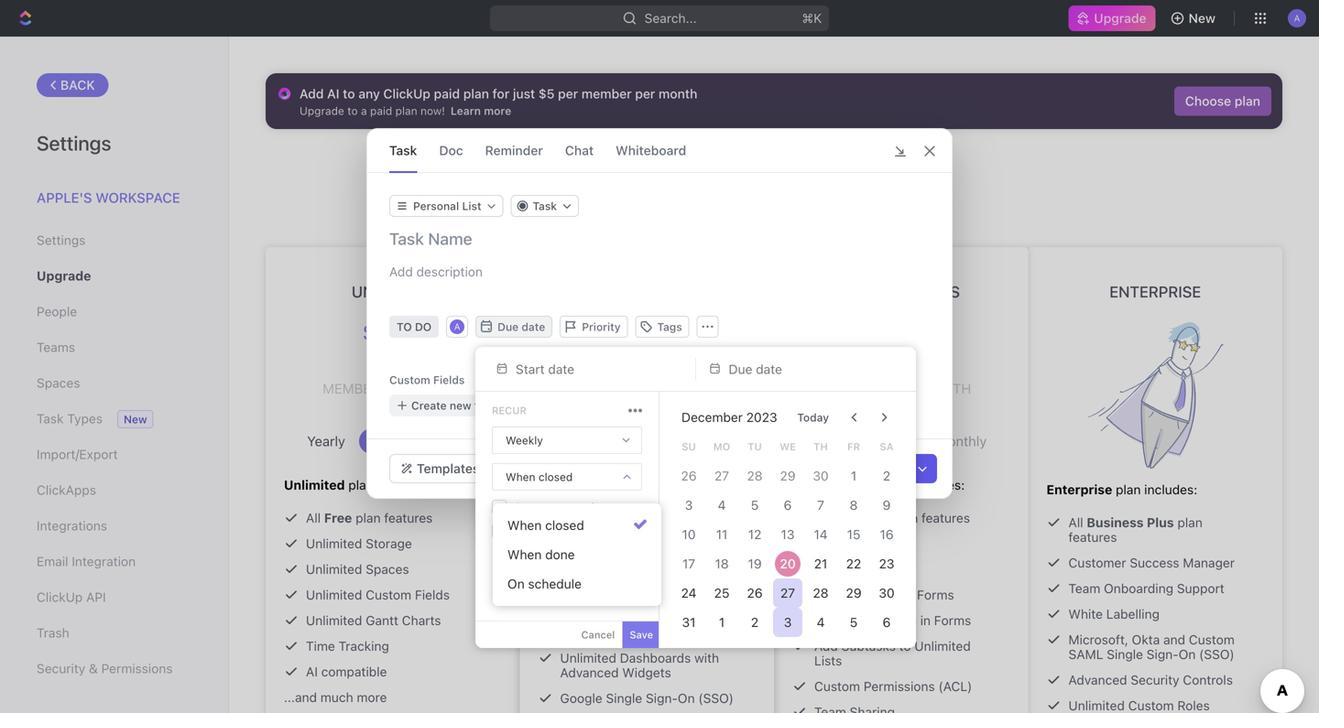 Task type: describe. For each thing, give the bounding box(es) containing it.
unlimited custom fields
[[306, 588, 450, 603]]

upgrade for upgrade to unleash everything
[[642, 155, 717, 178]]

more inside add ai to any clickup paid plan for just $5 per member per month learn more
[[484, 104, 512, 117]]

$ 7 member per month
[[323, 313, 463, 397]]

spaces link
[[37, 368, 192, 399]]

unlimited for unlimited dashboards with advanced widgets
[[560, 651, 617, 666]]

custom for custom branded forms
[[815, 588, 861, 603]]

add for add ai to any clickup paid plan for just $5 per member per month learn more
[[300, 86, 324, 101]]

add for add subtasks to unlimited lists
[[815, 639, 838, 654]]

choose
[[1186, 93, 1232, 109]]

unlimited plan includes:
[[284, 478, 430, 493]]

includes: for enterprise plan includes:
[[1145, 483, 1198, 498]]

all for all unlimited plan features
[[560, 497, 575, 512]]

date
[[522, 321, 545, 334]]

add ai to any clickup paid plan for just $5 per member per month learn more
[[300, 86, 698, 117]]

email integration link
[[37, 547, 192, 578]]

business plus plan includes:
[[793, 478, 965, 493]]

training
[[855, 562, 903, 577]]

views
[[673, 523, 708, 538]]

ai inside add ai to any clickup paid plan for just $5 per member per month learn more
[[327, 86, 340, 101]]

business plus
[[843, 283, 960, 301]]

new inside "settings" "element"
[[124, 413, 147, 426]]

subtasks
[[842, 639, 896, 654]]

when closed inside button
[[508, 518, 585, 533]]

0 vertical spatial forms
[[917, 588, 955, 603]]

reminder
[[485, 143, 543, 158]]

plan right the choose
[[1235, 93, 1261, 109]]

google single sign-on (sso)
[[560, 691, 734, 707]]

business up "priority support"
[[833, 511, 890, 526]]

fields inside dialog
[[433, 374, 465, 387]]

when for when closed dropdown button
[[506, 471, 536, 484]]

people
[[37, 304, 77, 319]]

$ for 7
[[363, 320, 373, 345]]

back link
[[37, 73, 109, 97]]

email integration
[[37, 554, 136, 570]]

12
[[619, 299, 676, 372]]

plan inside add ai to any clickup paid plan for just $5 per member per month learn more
[[463, 86, 489, 101]]

custom branded forms
[[815, 588, 955, 603]]

unlimited for unlimited spaces
[[306, 562, 362, 577]]

dialog containing task
[[367, 128, 953, 499]]

cancel
[[581, 630, 615, 642]]

0 vertical spatial support
[[861, 537, 908, 552]]

priority support
[[815, 537, 908, 552]]

whiteboard button
[[616, 129, 687, 172]]

plan up 'timeline'
[[643, 497, 668, 512]]

1 horizontal spatial yearly
[[562, 420, 600, 436]]

unleash
[[743, 155, 811, 178]]

choose plan link
[[1175, 87, 1272, 116]]

settings element
[[0, 37, 229, 714]]

Start date text field
[[516, 362, 661, 377]]

due
[[498, 321, 519, 334]]

clickup api link
[[37, 582, 192, 614]]

google
[[560, 691, 603, 707]]

member inside add ai to any clickup paid plan for just $5 per member per month learn more
[[582, 86, 632, 101]]

2 settings from the top
[[37, 233, 86, 248]]

business plan includes:
[[538, 464, 680, 479]]

unlimited teams
[[560, 574, 659, 589]]

create new task
[[514, 501, 598, 514]]

all for all business plus plan features
[[1069, 515, 1084, 531]]

&
[[89, 662, 98, 677]]

$ for 19
[[859, 320, 870, 345]]

all unlimited plan features
[[560, 497, 720, 512]]

microsoft, okta and custom saml single sign-on (sso)
[[1069, 633, 1235, 663]]

1 vertical spatial to
[[722, 155, 739, 178]]

unlimited for unlimited gantt charts
[[306, 614, 362, 629]]

task types
[[37, 411, 103, 427]]

doc button
[[439, 129, 463, 172]]

when for when done button
[[508, 548, 542, 563]]

19
[[872, 313, 932, 386]]

apple's
[[37, 190, 92, 206]]

much
[[321, 691, 353, 706]]

yearly for 7
[[307, 433, 345, 450]]

advanced security controls
[[1069, 673, 1233, 688]]

permissions inside "settings" "element"
[[101, 662, 173, 677]]

plus inside all business plus plan features
[[1147, 515, 1175, 531]]

all business plan features
[[815, 511, 970, 526]]

⌘k
[[802, 11, 822, 26]]

th
[[814, 441, 828, 453]]

manager
[[1183, 556, 1235, 571]]

single inside "microsoft, okta and custom saml single sign-on (sso)"
[[1107, 647, 1144, 663]]

plus for business plus
[[921, 283, 960, 301]]

month inside add ai to any clickup paid plan for just $5 per member per month learn more
[[659, 86, 698, 101]]

plan up all business plan features
[[884, 478, 909, 493]]

$ 19 member per month
[[831, 313, 972, 397]]

customer
[[1069, 556, 1127, 571]]

enterprise image
[[1088, 323, 1224, 469]]

recur forever
[[514, 525, 584, 538]]

unlimited dashboards with advanced widgets
[[560, 651, 719, 681]]

per for 19
[[892, 381, 917, 397]]

trash
[[37, 626, 69, 641]]

1 vertical spatial ai
[[306, 665, 318, 680]]

month for 12
[[667, 367, 717, 383]]

security & permissions
[[37, 662, 173, 677]]

per for 7
[[384, 381, 409, 397]]

plan up all business plus plan features
[[1116, 483, 1141, 498]]

due date
[[498, 321, 545, 334]]

1 horizontal spatial spaces
[[366, 562, 409, 577]]

1 vertical spatial more
[[357, 691, 387, 706]]

with
[[695, 651, 719, 666]]

plan inside all business plus plan features
[[1178, 515, 1203, 531]]

saml
[[1069, 647, 1104, 663]]

month for 19
[[921, 381, 972, 397]]

plan up all unlimited plan features
[[599, 464, 624, 479]]

unlimited for unlimited timeline views
[[560, 523, 617, 538]]

types
[[67, 411, 103, 427]]

unlimited for unlimited plan includes:
[[284, 478, 345, 493]]

conditional
[[815, 614, 882, 629]]

Due date text field
[[729, 362, 874, 377]]

import/export link
[[37, 439, 192, 471]]

clickapps
[[37, 483, 96, 498]]

team onboarding support
[[1069, 581, 1225, 597]]

widgets
[[623, 666, 671, 681]]

okta
[[1132, 633, 1160, 648]]

1 horizontal spatial security
[[1131, 673, 1180, 688]]

free
[[324, 511, 352, 526]]

on inside "microsoft, okta and custom saml single sign-on (sso)"
[[1179, 647, 1196, 663]]

includes: for business plan includes:
[[627, 464, 680, 479]]

member for 7
[[323, 381, 380, 397]]

create for create new task
[[514, 501, 549, 514]]

analysis
[[679, 548, 728, 564]]

when closed button
[[493, 465, 642, 490]]

lists
[[815, 654, 842, 669]]

to for add ai to any clickup paid plan for just $5 per member per month learn more
[[343, 86, 355, 101]]

plan up the "all free plan features"
[[349, 478, 374, 493]]

import/export
[[37, 447, 118, 462]]

clickup api
[[37, 590, 106, 605]]

tracking
[[339, 639, 389, 654]]

...and
[[284, 691, 317, 706]]

trash link
[[37, 618, 192, 649]]

fr
[[848, 441, 861, 453]]

private docs
[[560, 600, 635, 615]]

new inside button
[[1189, 11, 1216, 26]]

all for all free plan features
[[306, 511, 321, 526]]

0 vertical spatial upgrade link
[[1069, 5, 1156, 31]]

1 horizontal spatial advanced
[[1069, 673, 1128, 688]]

on inside button
[[508, 577, 525, 592]]

1 horizontal spatial permissions
[[864, 680, 935, 695]]

reminder button
[[485, 129, 543, 172]]

clickup inside clickup api "link"
[[37, 590, 83, 605]]

doc
[[439, 143, 463, 158]]

Task Name text field
[[389, 228, 934, 250]]

upgrade for the left upgrade link
[[37, 269, 91, 284]]

features inside all business plus plan features
[[1069, 530, 1118, 545]]

custom inside "microsoft, okta and custom saml single sign-on (sso)"
[[1189, 633, 1235, 648]]

member for 12
[[577, 367, 634, 383]]

success
[[1130, 556, 1180, 571]]

all free plan features
[[306, 511, 433, 526]]



Task type: locate. For each thing, give the bounding box(es) containing it.
all for all business plan features
[[815, 511, 829, 526]]

teams down people
[[37, 340, 75, 355]]

business up the 19
[[843, 283, 918, 301]]

gantt
[[366, 614, 399, 629]]

support up training
[[861, 537, 908, 552]]

on down the when done
[[508, 577, 525, 592]]

admin
[[815, 562, 852, 577]]

spaces down "storage"
[[366, 562, 409, 577]]

1 horizontal spatial teams
[[620, 574, 659, 589]]

recur up the when done
[[514, 525, 544, 538]]

0 vertical spatial when closed
[[506, 471, 573, 484]]

0 vertical spatial plus
[[921, 283, 960, 301]]

0 vertical spatial settings
[[37, 131, 111, 155]]

1 vertical spatial on
[[1179, 647, 1196, 663]]

0 horizontal spatial advanced
[[560, 666, 619, 681]]

unlimited gantt charts
[[306, 614, 441, 629]]

unlimited inside add subtasks to unlimited lists
[[915, 639, 971, 654]]

add inside add subtasks to unlimited lists
[[815, 639, 838, 654]]

0 vertical spatial to
[[343, 86, 355, 101]]

2 horizontal spatial $
[[859, 320, 870, 345]]

closed
[[539, 471, 573, 484], [545, 518, 585, 533]]

0 vertical spatial clickup
[[383, 86, 431, 101]]

to inside add ai to any clickup paid plan for just $5 per member per month learn more
[[343, 86, 355, 101]]

1 vertical spatial recur
[[514, 525, 544, 538]]

business for business plus
[[843, 283, 918, 301]]

upgrade up people
[[37, 269, 91, 284]]

upgrade inside "settings" "element"
[[37, 269, 91, 284]]

closed inside button
[[545, 518, 585, 533]]

all inside all business plus plan features
[[1069, 515, 1084, 531]]

plus up the 19
[[921, 283, 960, 301]]

features for all unlimited plan features
[[672, 497, 720, 512]]

includes: for unlimited plan includes:
[[377, 478, 430, 493]]

1 settings from the top
[[37, 131, 111, 155]]

0 vertical spatial spaces
[[37, 376, 80, 391]]

clickapps link
[[37, 475, 192, 506]]

0 vertical spatial permissions
[[101, 662, 173, 677]]

dashboards
[[620, 651, 691, 666]]

unlimited down unlimited storage
[[306, 562, 362, 577]]

add subtasks to unlimited lists
[[815, 639, 971, 669]]

yearly up when closed dropdown button
[[562, 420, 600, 436]]

business up the new
[[538, 464, 595, 479]]

time
[[306, 639, 335, 654]]

0 horizontal spatial support
[[861, 537, 908, 552]]

2 vertical spatial when
[[508, 548, 542, 563]]

add down conditional
[[815, 639, 838, 654]]

to left unleash
[[722, 155, 739, 178]]

plus up success
[[1147, 515, 1175, 531]]

permissions down trash link in the left bottom of the page
[[101, 662, 173, 677]]

task up business plus plan includes:
[[870, 461, 898, 477]]

1 horizontal spatial ai
[[327, 86, 340, 101]]

learn
[[451, 104, 481, 117]]

when closed down create new task
[[508, 518, 585, 533]]

member inside $ 19 member per month
[[831, 381, 888, 397]]

new up the choose
[[1189, 11, 1216, 26]]

$ left "12"
[[607, 306, 617, 332]]

security down "microsoft, okta and custom saml single sign-on (sso)"
[[1131, 673, 1180, 688]]

$ inside $ 19 member per month
[[859, 320, 870, 345]]

to inside add subtasks to unlimited lists
[[900, 639, 911, 654]]

unlimited for unlimited teams
[[560, 574, 617, 589]]

forms up "in"
[[917, 588, 955, 603]]

permissions down add subtasks to unlimited lists
[[864, 680, 935, 695]]

per for 12
[[638, 367, 663, 383]]

advanced up google
[[560, 666, 619, 681]]

tu
[[748, 441, 762, 453]]

on schedule button
[[500, 570, 654, 599]]

$
[[607, 306, 617, 332], [363, 320, 373, 345], [859, 320, 870, 345]]

closed inside dropdown button
[[539, 471, 573, 484]]

upgrade link down the settings link
[[37, 261, 192, 292]]

0 horizontal spatial permissions
[[101, 662, 173, 677]]

ai left any in the top left of the page
[[327, 86, 340, 101]]

sign- up advanced security controls
[[1147, 647, 1179, 663]]

schedule
[[528, 577, 582, 592]]

when inside dropdown button
[[506, 471, 536, 484]]

0 vertical spatial when
[[506, 471, 536, 484]]

per inside $ 12 member per month
[[638, 367, 663, 383]]

unlimited down "in"
[[915, 639, 971, 654]]

unlimited down unlimited spaces
[[306, 588, 362, 603]]

advanced
[[560, 666, 619, 681], [1069, 673, 1128, 688]]

compatible
[[321, 665, 387, 680]]

(sso) down with
[[699, 691, 734, 707]]

sign- inside "microsoft, okta and custom saml single sign-on (sso)"
[[1147, 647, 1179, 663]]

add
[[300, 86, 324, 101], [815, 639, 838, 654]]

single up advanced security controls
[[1107, 647, 1144, 663]]

task
[[576, 501, 598, 514]]

member inside $ 7 member per month
[[323, 381, 380, 397]]

when closed button
[[500, 511, 654, 541]]

0 horizontal spatial new
[[124, 413, 147, 426]]

settings down apple's
[[37, 233, 86, 248]]

unlimited down cancel
[[560, 651, 617, 666]]

member inside $ 12 member per month
[[577, 367, 634, 383]]

upgrade to unleash everything
[[642, 155, 906, 178]]

upgrade link left new button
[[1069, 5, 1156, 31]]

0 horizontal spatial yearly
[[307, 433, 345, 450]]

task left 'doc' in the top of the page
[[389, 143, 417, 158]]

when done
[[508, 548, 575, 563]]

task for task types
[[37, 411, 64, 427]]

to for add subtasks to unlimited lists
[[900, 639, 911, 654]]

white labelling
[[1069, 607, 1160, 622]]

when down recur forever at the bottom left
[[508, 548, 542, 563]]

enterprise for enterprise
[[1110, 283, 1202, 301]]

task
[[389, 143, 417, 158], [37, 411, 64, 427], [870, 461, 898, 477]]

create up recur forever at the bottom left
[[514, 501, 549, 514]]

0 horizontal spatial add
[[300, 86, 324, 101]]

$ for 12
[[607, 306, 617, 332]]

$5
[[539, 86, 555, 101]]

business
[[843, 283, 918, 301], [538, 464, 595, 479], [793, 478, 850, 493], [833, 511, 890, 526], [1087, 515, 1144, 531]]

create for create task
[[826, 461, 867, 477]]

1 vertical spatial teams
[[620, 574, 659, 589]]

0 vertical spatial single
[[1107, 647, 1144, 663]]

1 horizontal spatial plus
[[921, 283, 960, 301]]

$ inside $ 12 member per month
[[607, 306, 617, 332]]

unlimited down task
[[560, 523, 617, 538]]

month for 7
[[412, 381, 463, 397]]

create inside button
[[826, 461, 867, 477]]

sa
[[880, 441, 894, 453]]

teams down unlimited workload analysis
[[620, 574, 659, 589]]

yearly down the today
[[816, 433, 854, 450]]

create down fr
[[826, 461, 867, 477]]

due date button
[[476, 316, 553, 338]]

1 horizontal spatial more
[[484, 104, 512, 117]]

0 vertical spatial new
[[1189, 11, 1216, 26]]

1 vertical spatial new
[[124, 413, 147, 426]]

advanced down saml
[[1069, 673, 1128, 688]]

2 horizontal spatial on
[[1179, 647, 1196, 663]]

whiteboard
[[616, 143, 687, 158]]

business down enterprise plan includes:
[[1087, 515, 1144, 531]]

0 vertical spatial add
[[300, 86, 324, 101]]

1 horizontal spatial create
[[826, 461, 867, 477]]

back
[[60, 77, 95, 93]]

forms
[[917, 588, 955, 603], [935, 614, 972, 629]]

2 horizontal spatial upgrade
[[1095, 11, 1147, 26]]

create task
[[826, 461, 898, 477]]

recur down due at the left
[[492, 405, 527, 417]]

business inside all business plus plan features
[[1087, 515, 1144, 531]]

to left any in the top left of the page
[[343, 86, 355, 101]]

spaces inside "settings" "element"
[[37, 376, 80, 391]]

0 horizontal spatial plus
[[853, 478, 880, 493]]

plan up learn
[[463, 86, 489, 101]]

0 vertical spatial create
[[826, 461, 867, 477]]

plan up unlimited storage
[[356, 511, 381, 526]]

1 vertical spatial task
[[37, 411, 64, 427]]

2 vertical spatial plus
[[1147, 515, 1175, 531]]

unlimited up 7
[[352, 283, 434, 301]]

0 horizontal spatial more
[[357, 691, 387, 706]]

settings up apple's
[[37, 131, 111, 155]]

time tracking
[[306, 639, 389, 654]]

per inside $ 7 member per month
[[384, 381, 409, 397]]

security
[[37, 662, 85, 677], [1131, 673, 1180, 688]]

custom for custom fields
[[389, 374, 430, 387]]

timesheets
[[560, 625, 629, 641]]

today
[[798, 411, 829, 424]]

more down for
[[484, 104, 512, 117]]

unlimited for unlimited workload analysis
[[560, 548, 617, 564]]

2 vertical spatial upgrade
[[37, 269, 91, 284]]

when closed
[[506, 471, 573, 484], [508, 518, 585, 533]]

everything
[[815, 155, 906, 178]]

0 horizontal spatial create
[[514, 501, 549, 514]]

2 horizontal spatial yearly
[[816, 433, 854, 450]]

includes:
[[627, 464, 680, 479], [377, 478, 430, 493], [912, 478, 965, 493], [1145, 483, 1198, 498]]

0 horizontal spatial (sso)
[[699, 691, 734, 707]]

0 horizontal spatial upgrade
[[37, 269, 91, 284]]

closed up create new task
[[539, 471, 573, 484]]

on down with
[[678, 691, 695, 707]]

clickup
[[383, 86, 431, 101], [37, 590, 83, 605]]

1 vertical spatial forms
[[935, 614, 972, 629]]

when up create new task
[[506, 471, 536, 484]]

to down logic
[[900, 639, 911, 654]]

unlimited up on schedule button
[[560, 548, 617, 564]]

$ inside $ 7 member per month
[[363, 320, 373, 345]]

1 vertical spatial spaces
[[366, 562, 409, 577]]

custom for custom permissions (acl)
[[815, 680, 861, 695]]

1 vertical spatial single
[[606, 691, 643, 707]]

search...
[[645, 11, 697, 26]]

unlimited spaces
[[306, 562, 409, 577]]

1 vertical spatial when closed
[[508, 518, 585, 533]]

1 horizontal spatial support
[[1177, 581, 1225, 597]]

recur for recur forever
[[514, 525, 544, 538]]

0 horizontal spatial sign-
[[646, 691, 678, 707]]

2 vertical spatial on
[[678, 691, 695, 707]]

1 vertical spatial (sso)
[[699, 691, 734, 707]]

save
[[630, 630, 653, 642]]

add left any in the top left of the page
[[300, 86, 324, 101]]

spaces up task types
[[37, 376, 80, 391]]

features up views
[[672, 497, 720, 512]]

teams inside "settings" "element"
[[37, 340, 75, 355]]

member for 19
[[831, 381, 888, 397]]

custom
[[389, 374, 430, 387], [366, 588, 412, 603], [815, 588, 861, 603], [1189, 633, 1235, 648], [815, 680, 861, 695]]

custom fields
[[389, 374, 465, 387]]

task button
[[389, 129, 417, 172]]

1 horizontal spatial task
[[389, 143, 417, 158]]

0 vertical spatial fields
[[433, 374, 465, 387]]

0 horizontal spatial $
[[363, 320, 373, 345]]

plus down "create task" in the right of the page
[[853, 478, 880, 493]]

2 vertical spatial task
[[870, 461, 898, 477]]

1 vertical spatial sign-
[[646, 691, 678, 707]]

email
[[37, 554, 68, 570]]

ai down time
[[306, 665, 318, 680]]

chat button
[[565, 129, 594, 172]]

and
[[1164, 633, 1186, 648]]

0 vertical spatial more
[[484, 104, 512, 117]]

forms right "in"
[[935, 614, 972, 629]]

features up customer
[[1069, 530, 1118, 545]]

1 horizontal spatial to
[[722, 155, 739, 178]]

any
[[359, 86, 380, 101]]

teams link
[[37, 332, 192, 363]]

fields right 7
[[433, 374, 465, 387]]

when up the when done
[[508, 518, 542, 533]]

support down manager
[[1177, 581, 1225, 597]]

unlimited down free
[[306, 537, 362, 552]]

new
[[1189, 11, 1216, 26], [124, 413, 147, 426]]

task inside button
[[870, 461, 898, 477]]

(acl)
[[939, 680, 973, 695]]

0 vertical spatial on
[[508, 577, 525, 592]]

unlimited down business plan includes:
[[579, 497, 640, 512]]

all up priority
[[815, 511, 829, 526]]

unlimited for unlimited
[[352, 283, 434, 301]]

unlimited storage
[[306, 537, 412, 552]]

1 vertical spatial plus
[[853, 478, 880, 493]]

december
[[682, 410, 743, 425]]

just
[[513, 86, 535, 101]]

private
[[560, 600, 601, 615]]

month inside $ 19 member per month
[[921, 381, 972, 397]]

sign-
[[1147, 647, 1179, 663], [646, 691, 678, 707]]

features for all free plan features
[[384, 511, 433, 526]]

1 horizontal spatial single
[[1107, 647, 1144, 663]]

0 horizontal spatial security
[[37, 662, 85, 677]]

custom inside dialog
[[389, 374, 430, 387]]

api
[[86, 590, 106, 605]]

plus
[[921, 283, 960, 301], [853, 478, 880, 493], [1147, 515, 1175, 531]]

clickup inside add ai to any clickup paid plan for just $5 per member per month learn more
[[383, 86, 431, 101]]

admin training
[[815, 562, 903, 577]]

2 vertical spatial to
[[900, 639, 911, 654]]

fields up charts
[[415, 588, 450, 603]]

closed down the new
[[545, 518, 585, 533]]

enterprise for enterprise plan includes:
[[1047, 483, 1113, 498]]

we
[[780, 441, 796, 453]]

1 horizontal spatial upgrade link
[[1069, 5, 1156, 31]]

1 horizontal spatial sign-
[[1147, 647, 1179, 663]]

security left &
[[37, 662, 85, 677]]

0 horizontal spatial clickup
[[37, 590, 83, 605]]

2 horizontal spatial plus
[[1147, 515, 1175, 531]]

unlimited up private
[[560, 574, 617, 589]]

1 horizontal spatial upgrade
[[642, 155, 717, 178]]

task inside "settings" "element"
[[37, 411, 64, 427]]

1 vertical spatial closed
[[545, 518, 585, 533]]

business for business plus plan includes:
[[793, 478, 850, 493]]

all left task
[[560, 497, 575, 512]]

1 horizontal spatial $
[[607, 306, 617, 332]]

unlimited timeline views
[[560, 523, 708, 538]]

yearly for 19
[[816, 433, 854, 450]]

per
[[558, 86, 578, 101], [635, 86, 656, 101], [638, 367, 663, 383], [384, 381, 409, 397], [892, 381, 917, 397]]

unlimited for unlimited custom fields
[[306, 588, 362, 603]]

controls
[[1183, 673, 1233, 688]]

unlimited for unlimited storage
[[306, 537, 362, 552]]

1 vertical spatial support
[[1177, 581, 1225, 597]]

0 horizontal spatial ai
[[306, 665, 318, 680]]

on up controls
[[1179, 647, 1196, 663]]

features up "storage"
[[384, 511, 433, 526]]

(sso) up controls
[[1200, 647, 1235, 663]]

0 vertical spatial upgrade
[[1095, 11, 1147, 26]]

settings link
[[37, 225, 192, 256]]

0 horizontal spatial single
[[606, 691, 643, 707]]

1 vertical spatial create
[[514, 501, 549, 514]]

clickup up trash
[[37, 590, 83, 605]]

security inside "settings" "element"
[[37, 662, 85, 677]]

unlimited inside unlimited dashboards with advanced widgets
[[560, 651, 617, 666]]

0 vertical spatial task
[[389, 143, 417, 158]]

2 horizontal spatial to
[[900, 639, 911, 654]]

0 vertical spatial sign-
[[1147, 647, 1179, 663]]

yearly up unlimited plan includes:
[[307, 433, 345, 450]]

spaces
[[37, 376, 80, 391], [366, 562, 409, 577]]

1 vertical spatial enterprise
[[1047, 483, 1113, 498]]

single down widgets
[[606, 691, 643, 707]]

task left types
[[37, 411, 64, 427]]

clickup right any in the top left of the page
[[383, 86, 431, 101]]

per inside $ 19 member per month
[[892, 381, 917, 397]]

0 vertical spatial teams
[[37, 340, 75, 355]]

integrations link
[[37, 511, 192, 542]]

1 vertical spatial fields
[[415, 588, 450, 603]]

business for business plan includes:
[[538, 464, 595, 479]]

priority
[[815, 537, 857, 552]]

upgrade up task name text box
[[642, 155, 717, 178]]

unlimited workload analysis
[[560, 548, 728, 564]]

all left free
[[306, 511, 321, 526]]

logic
[[885, 614, 917, 629]]

1 horizontal spatial new
[[1189, 11, 1216, 26]]

choose plan
[[1186, 93, 1261, 109]]

microsoft,
[[1069, 633, 1129, 648]]

plan down business plus plan includes:
[[893, 511, 918, 526]]

includes: up all business plan features
[[912, 478, 965, 493]]

all business plus plan features
[[1069, 515, 1203, 545]]

new up import/export link
[[124, 413, 147, 426]]

0 horizontal spatial upgrade link
[[37, 261, 192, 292]]

unlimited up time tracking
[[306, 614, 362, 629]]

features for all business plan features
[[922, 511, 970, 526]]

add inside add ai to any clickup paid plan for just $5 per member per month learn more
[[300, 86, 324, 101]]

1 horizontal spatial on
[[678, 691, 695, 707]]

advanced inside unlimited dashboards with advanced widgets
[[560, 666, 619, 681]]

0 vertical spatial closed
[[539, 471, 573, 484]]

includes: up the "all free plan features"
[[377, 478, 430, 493]]

1 horizontal spatial clickup
[[383, 86, 431, 101]]

2023
[[747, 410, 778, 425]]

plan up manager
[[1178, 515, 1203, 531]]

recur for recur
[[492, 405, 527, 417]]

$ left the 19
[[859, 320, 870, 345]]

0 vertical spatial ai
[[327, 86, 340, 101]]

month inside $ 7 member per month
[[412, 381, 463, 397]]

docs
[[605, 600, 635, 615]]

1 vertical spatial upgrade
[[642, 155, 717, 178]]

done
[[545, 548, 575, 563]]

when closed inside dropdown button
[[506, 471, 573, 484]]

0 horizontal spatial to
[[343, 86, 355, 101]]

0 vertical spatial (sso)
[[1200, 647, 1235, 663]]

plus for business plus plan includes:
[[853, 478, 880, 493]]

upgrade left new button
[[1095, 11, 1147, 26]]

includes: up all unlimited plan features
[[627, 464, 680, 479]]

business down th on the right bottom of page
[[793, 478, 850, 493]]

dialog
[[367, 128, 953, 499]]

task for task
[[389, 143, 417, 158]]

month inside $ 12 member per month
[[667, 367, 717, 383]]

1 horizontal spatial add
[[815, 639, 838, 654]]

people link
[[37, 296, 192, 328]]

more down compatible at the bottom
[[357, 691, 387, 706]]

labelling
[[1107, 607, 1160, 622]]

(sso) inside "microsoft, okta and custom saml single sign-on (sso)"
[[1200, 647, 1235, 663]]

all up customer
[[1069, 515, 1084, 531]]

1 vertical spatial when
[[508, 518, 542, 533]]

7
[[377, 313, 408, 386]]

0 horizontal spatial task
[[37, 411, 64, 427]]

2 horizontal spatial task
[[870, 461, 898, 477]]

0 horizontal spatial teams
[[37, 340, 75, 355]]



Task type: vqa. For each thing, say whether or not it's contained in the screenshot.
second wifi image from the bottom of the tree in the Sidebar navigation
no



